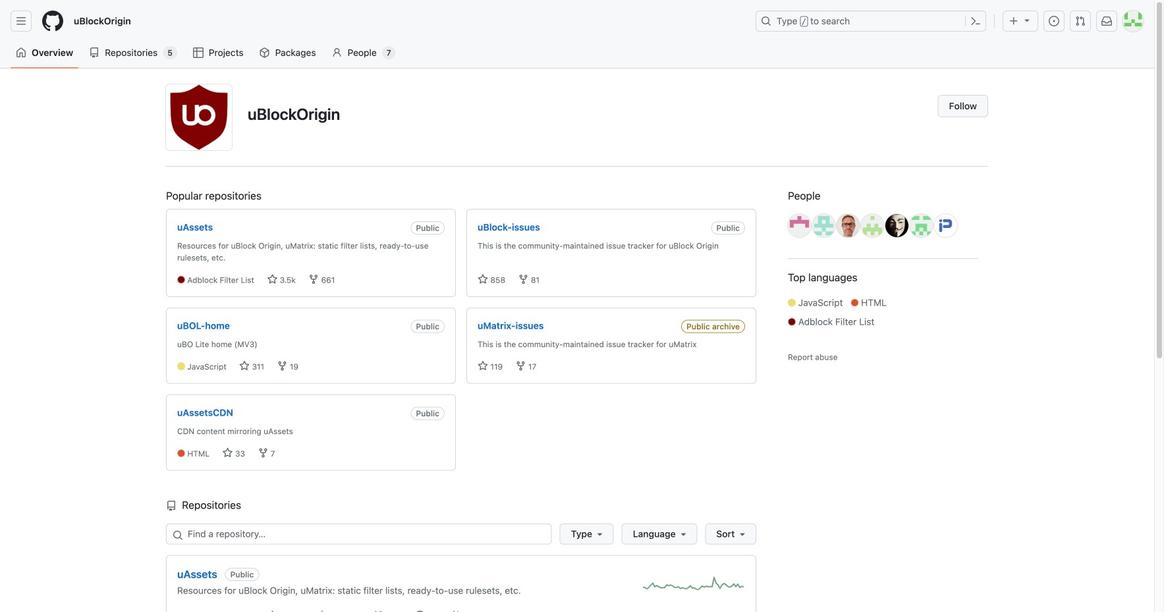 Task type: locate. For each thing, give the bounding box(es) containing it.
fork image
[[373, 611, 384, 612]]

command palette image
[[970, 16, 981, 26]]

None search field
[[166, 523, 756, 544]]

plus image
[[1009, 16, 1019, 26]]

law image
[[317, 611, 327, 612]]

@piquark6046 image
[[934, 214, 957, 237]]

past year of activity element
[[643, 577, 745, 600]]

search image
[[173, 530, 183, 541]]

stars image
[[267, 274, 278, 284], [478, 274, 488, 284]]

stars image
[[239, 361, 250, 371], [478, 361, 488, 371], [222, 448, 233, 458]]

forks image
[[308, 274, 319, 284], [518, 274, 529, 284], [277, 361, 288, 371], [516, 361, 526, 371]]

0 horizontal spatial stars image
[[267, 274, 278, 284]]

@pgl image
[[837, 214, 860, 237]]

@gorhill image
[[788, 214, 811, 237]]

2 horizontal spatial stars image
[[478, 361, 488, 371]]

@masterkia image
[[885, 214, 909, 237]]

issue opened image
[[415, 611, 425, 612]]

@gwarser image
[[812, 214, 835, 237]]

home image
[[16, 47, 26, 58]]

table image
[[193, 47, 203, 58]]

triangle down image
[[1022, 15, 1032, 25]]

1 horizontal spatial stars image
[[478, 274, 488, 284]]

git pull request image
[[452, 611, 462, 612]]

0 horizontal spatial stars image
[[222, 448, 233, 458]]

person image
[[332, 47, 342, 58]]

issue opened image
[[1049, 16, 1059, 26]]



Task type: describe. For each thing, give the bounding box(es) containing it.
notifications image
[[1102, 16, 1112, 26]]

@stephenhawk8054 image
[[910, 214, 933, 237]]

git pull request image
[[1075, 16, 1086, 26]]

forks image
[[258, 448, 268, 458]]

Find a repository… search field
[[166, 523, 552, 544]]

Follow uBlockOrigin submit
[[938, 95, 988, 117]]

repo image
[[89, 47, 100, 58]]

homepage image
[[42, 11, 63, 32]]

@ublockorigin image
[[166, 84, 232, 150]]

1 horizontal spatial stars image
[[239, 361, 250, 371]]

1 stars image from the left
[[267, 274, 278, 284]]

past year of activity image
[[643, 577, 745, 596]]

star image
[[267, 611, 278, 612]]

@peace2000 image
[[861, 214, 884, 237]]

package image
[[259, 47, 270, 58]]

repo image
[[166, 501, 177, 511]]

2 stars image from the left
[[478, 274, 488, 284]]



Task type: vqa. For each thing, say whether or not it's contained in the screenshot.
git pull request "Image" to the left
yes



